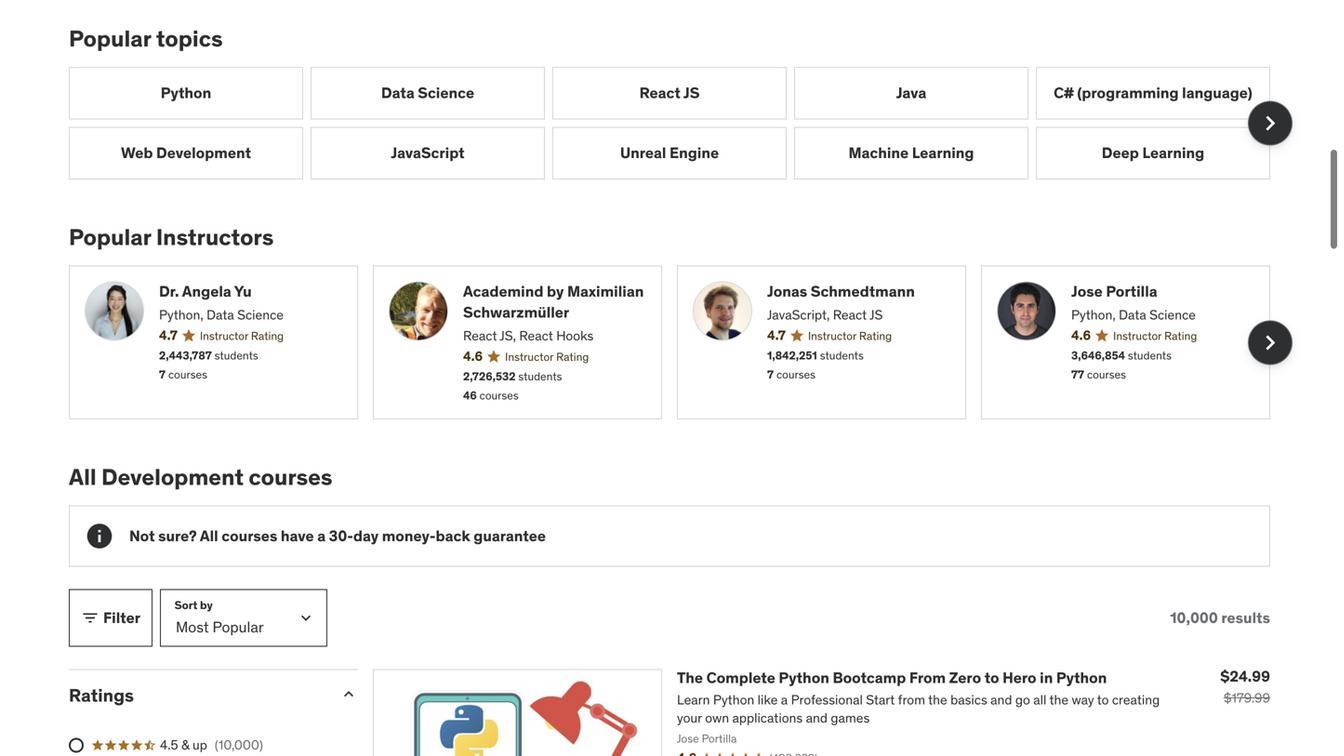 Task type: describe. For each thing, give the bounding box(es) containing it.
science inside dr. angela yu python, data science
[[237, 304, 284, 320]]

instructor rating for schwarzmüller
[[505, 347, 589, 361]]

web development
[[121, 140, 251, 160]]

dr.
[[159, 279, 179, 298]]

to
[[985, 666, 999, 685]]

30-
[[329, 524, 353, 543]]

the complete python bootcamp from zero to hero in python link
[[677, 666, 1107, 685]]

react inside 'jonas schmedtmann javascript, react js'
[[833, 304, 867, 320]]

c# (programming language)
[[1054, 81, 1253, 100]]

data science
[[381, 81, 474, 100]]

instructor for schwarzmüller
[[505, 347, 554, 361]]

2,726,532 students 46 courses
[[463, 366, 562, 400]]

46
[[463, 386, 477, 400]]

popular instructors
[[69, 220, 274, 248]]

dr. angela yu link
[[159, 279, 342, 299]]

python, inside dr. angela yu python, data science
[[159, 304, 203, 320]]

react inside react js link
[[639, 81, 681, 100]]

react right js,
[[519, 325, 553, 341]]

development for all
[[101, 460, 244, 488]]

money-
[[382, 524, 436, 543]]

77
[[1071, 365, 1084, 379]]

deep learning link
[[1036, 124, 1270, 177]]

1 horizontal spatial data
[[381, 81, 415, 100]]

python, inside jose portilla python, data science
[[1071, 304, 1116, 320]]

react js link
[[552, 64, 787, 117]]

bootcamp
[[833, 666, 906, 685]]

science inside jose portilla python, data science
[[1150, 304, 1196, 320]]

not
[[129, 524, 155, 543]]

in
[[1040, 666, 1053, 685]]

data science link
[[311, 64, 545, 117]]

schmedtmann
[[811, 279, 915, 298]]

1 horizontal spatial science
[[418, 81, 474, 100]]

courses for schwarzmüller
[[480, 386, 519, 400]]

not sure? all courses have a 30-day money-back guarantee
[[129, 524, 546, 543]]

development for web
[[156, 140, 251, 160]]

js inside 'jonas schmedtmann javascript, react js'
[[870, 304, 883, 320]]

filter
[[103, 606, 140, 625]]

java link
[[794, 64, 1029, 117]]

academind
[[463, 279, 544, 298]]

(10,000)
[[215, 734, 263, 751]]

filter button
[[69, 587, 153, 644]]

$24.99
[[1221, 664, 1270, 683]]

hero
[[1003, 666, 1037, 685]]

4.6 for jose portilla
[[1071, 324, 1091, 341]]

small image
[[81, 606, 100, 625]]

students for react
[[820, 345, 864, 360]]

a
[[317, 524, 326, 543]]

academind by maximilian schwarzmüller link
[[463, 279, 646, 320]]

instructor for data
[[1113, 326, 1162, 341]]

3,646,854
[[1071, 345, 1125, 360]]

dr. angela yu python, data science
[[159, 279, 284, 320]]

0 vertical spatial all
[[69, 460, 96, 488]]

popular for popular topics
[[69, 22, 151, 50]]

next image
[[1256, 106, 1285, 135]]

3,646,854 students 77 courses
[[1071, 345, 1172, 379]]

deep learning
[[1102, 140, 1205, 160]]

instructor for react
[[808, 326, 857, 341]]

maximilian
[[567, 279, 644, 298]]

hooks
[[556, 325, 594, 341]]

js,
[[500, 325, 516, 341]]

1,842,251 students 7 courses
[[767, 345, 864, 379]]

react left js,
[[463, 325, 497, 341]]

4.5
[[160, 734, 178, 751]]

learning for deep learning
[[1142, 140, 1205, 160]]

web
[[121, 140, 153, 160]]

back
[[436, 524, 470, 543]]

yu
[[234, 279, 252, 298]]

courses for react
[[777, 365, 816, 379]]

ratings button
[[69, 681, 325, 704]]

(programming
[[1077, 81, 1179, 100]]

python link
[[69, 64, 303, 117]]

courses left the have
[[222, 524, 277, 543]]

data inside dr. angela yu python, data science
[[207, 304, 234, 320]]

complete
[[706, 666, 775, 685]]

7 for jonas
[[767, 365, 774, 379]]

small image
[[339, 682, 358, 701]]

instructor rating for python,
[[200, 326, 284, 341]]

popular topics
[[69, 22, 223, 50]]



Task type: locate. For each thing, give the bounding box(es) containing it.
unreal engine link
[[552, 124, 787, 177]]

javascript link
[[311, 124, 545, 177]]

4.7 up 2,443,787
[[159, 324, 178, 341]]

schwarzmüller
[[463, 300, 569, 319]]

2 carousel element from the top
[[69, 263, 1293, 417]]

7 inside 2,443,787 students 7 courses
[[159, 365, 166, 379]]

2 4.7 from the left
[[767, 324, 786, 341]]

students inside 2,726,532 students 46 courses
[[518, 366, 562, 381]]

rating for schwarzmüller
[[556, 347, 589, 361]]

react down jonas schmedtmann link
[[833, 304, 867, 320]]

rating down jose portilla link
[[1164, 326, 1197, 341]]

popular inside "element"
[[69, 220, 151, 248]]

rating down schmedtmann
[[859, 326, 892, 341]]

learning right deep
[[1142, 140, 1205, 160]]

1 vertical spatial all
[[200, 524, 218, 543]]

2 horizontal spatial data
[[1119, 304, 1146, 320]]

1 popular from the top
[[69, 22, 151, 50]]

jonas schmedtmann javascript, react js
[[767, 279, 915, 320]]

react up unreal engine
[[639, 81, 681, 100]]

1 python, from the left
[[159, 304, 203, 320]]

rating down hooks
[[556, 347, 589, 361]]

by
[[547, 279, 564, 298]]

instructor rating
[[200, 326, 284, 341], [808, 326, 892, 341], [1113, 326, 1197, 341], [505, 347, 589, 361]]

4.7 for dr. angela yu
[[159, 324, 178, 341]]

python,
[[159, 304, 203, 320], [1071, 304, 1116, 320]]

instructors
[[156, 220, 274, 248]]

language)
[[1182, 81, 1253, 100]]

courses down 2,443,787
[[168, 365, 207, 379]]

4.7 up 1,842,251
[[767, 324, 786, 341]]

instructor
[[200, 326, 248, 341], [808, 326, 857, 341], [1113, 326, 1162, 341], [505, 347, 554, 361]]

data up javascript
[[381, 81, 415, 100]]

python, down jose
[[1071, 304, 1116, 320]]

topics
[[156, 22, 223, 50]]

1 horizontal spatial all
[[200, 524, 218, 543]]

rating down dr. angela yu link on the top left
[[251, 326, 284, 341]]

instructor up 3,646,854 students 77 courses
[[1113, 326, 1162, 341]]

python down topics
[[161, 81, 211, 100]]

data down portilla in the right top of the page
[[1119, 304, 1146, 320]]

data down "angela" on the left
[[207, 304, 234, 320]]

courses down 2,726,532 at the left of page
[[480, 386, 519, 400]]

science up javascript
[[418, 81, 474, 100]]

instructor for python,
[[200, 326, 248, 341]]

courses inside 3,646,854 students 77 courses
[[1087, 365, 1126, 379]]

portilla
[[1106, 279, 1158, 298]]

development
[[156, 140, 251, 160], [101, 460, 244, 488]]

zero
[[949, 666, 981, 685]]

instructor rating down jose portilla python, data science in the top right of the page
[[1113, 326, 1197, 341]]

courses inside 2,726,532 students 46 courses
[[480, 386, 519, 400]]

sure?
[[158, 524, 197, 543]]

instructor rating down 'jonas schmedtmann javascript, react js'
[[808, 326, 892, 341]]

python
[[161, 81, 211, 100], [779, 666, 829, 685], [1056, 666, 1107, 685]]

students right 1,842,251
[[820, 345, 864, 360]]

students right 3,646,854 on the top right of the page
[[1128, 345, 1172, 360]]

carousel element containing python
[[69, 64, 1293, 177]]

courses inside 2,443,787 students 7 courses
[[168, 365, 207, 379]]

carousel element for popular instructors
[[69, 263, 1293, 417]]

academind by maximilian schwarzmüller react js, react hooks
[[463, 279, 644, 341]]

instructor rating for react
[[808, 326, 892, 341]]

0 horizontal spatial python,
[[159, 304, 203, 320]]

1 horizontal spatial python,
[[1071, 304, 1116, 320]]

python right complete
[[779, 666, 829, 685]]

10,000 results status
[[1170, 606, 1270, 625]]

1 carousel element from the top
[[69, 64, 1293, 177]]

popular
[[69, 22, 151, 50], [69, 220, 151, 248]]

0 horizontal spatial 7
[[159, 365, 166, 379]]

courses down 1,842,251
[[777, 365, 816, 379]]

instructor up 2,443,787 students 7 courses
[[200, 326, 248, 341]]

0 vertical spatial popular
[[69, 22, 151, 50]]

students for schwarzmüller
[[518, 366, 562, 381]]

c# (programming language) link
[[1036, 64, 1270, 117]]

development down python link
[[156, 140, 251, 160]]

students right 2,726,532 at the left of page
[[518, 366, 562, 381]]

1 horizontal spatial js
[[870, 304, 883, 320]]

js down schmedtmann
[[870, 304, 883, 320]]

learning
[[912, 140, 974, 160], [1142, 140, 1205, 160]]

development up sure?
[[101, 460, 244, 488]]

2 learning from the left
[[1142, 140, 1205, 160]]

0 horizontal spatial 4.7
[[159, 324, 178, 341]]

1,842,251
[[767, 345, 817, 360]]

1 horizontal spatial 7
[[767, 365, 774, 379]]

7 inside 1,842,251 students 7 courses
[[767, 365, 774, 379]]

1 horizontal spatial python
[[779, 666, 829, 685]]

0 horizontal spatial data
[[207, 304, 234, 320]]

0 horizontal spatial js
[[683, 81, 700, 100]]

0 horizontal spatial all
[[69, 460, 96, 488]]

students inside 1,842,251 students 7 courses
[[820, 345, 864, 360]]

$179.99
[[1224, 687, 1270, 704]]

courses for python,
[[168, 365, 207, 379]]

have
[[281, 524, 314, 543]]

courses inside 1,842,251 students 7 courses
[[777, 365, 816, 379]]

0 horizontal spatial science
[[237, 304, 284, 320]]

2,443,787 students 7 courses
[[159, 345, 258, 379]]

unreal engine
[[620, 140, 719, 160]]

instructor rating down dr. angela yu python, data science
[[200, 326, 284, 341]]

python inside carousel 'element'
[[161, 81, 211, 100]]

next image
[[1256, 325, 1285, 355]]

1 7 from the left
[[159, 365, 166, 379]]

1 horizontal spatial 4.6
[[1071, 324, 1091, 341]]

carousel element containing dr. angela yu
[[69, 263, 1293, 417]]

2 7 from the left
[[767, 365, 774, 379]]

7 down 1,842,251
[[767, 365, 774, 379]]

students inside 3,646,854 students 77 courses
[[1128, 345, 1172, 360]]

react js
[[639, 81, 700, 100]]

carousel element for popular topics
[[69, 64, 1293, 177]]

javascript,
[[767, 304, 830, 320]]

instructor rating for data
[[1113, 326, 1197, 341]]

$24.99 $179.99
[[1221, 664, 1270, 704]]

angela
[[182, 279, 231, 298]]

machine learning link
[[794, 124, 1029, 177]]

courses down 3,646,854 on the top right of the page
[[1087, 365, 1126, 379]]

instructor rating down hooks
[[505, 347, 589, 361]]

results
[[1221, 606, 1270, 625]]

0 vertical spatial js
[[683, 81, 700, 100]]

rating for python,
[[251, 326, 284, 341]]

popular down web
[[69, 220, 151, 248]]

jose portilla link
[[1071, 279, 1255, 299]]

7 down 2,443,787
[[159, 365, 166, 379]]

machine learning
[[849, 140, 974, 160]]

the
[[677, 666, 703, 685]]

machine
[[849, 140, 909, 160]]

0 vertical spatial 4.6
[[1071, 324, 1091, 341]]

jonas schmedtmann link
[[767, 279, 950, 299]]

java
[[896, 81, 927, 100]]

rating for data
[[1164, 326, 1197, 341]]

web development link
[[69, 124, 303, 177]]

1 horizontal spatial 4.7
[[767, 324, 786, 341]]

carousel element
[[69, 64, 1293, 177], [69, 263, 1293, 417]]

python right in
[[1056, 666, 1107, 685]]

1 vertical spatial development
[[101, 460, 244, 488]]

popular left topics
[[69, 22, 151, 50]]

instructor up 1,842,251 students 7 courses
[[808, 326, 857, 341]]

7 for dr.
[[159, 365, 166, 379]]

deep
[[1102, 140, 1139, 160]]

0 horizontal spatial python
[[161, 81, 211, 100]]

&
[[181, 734, 189, 751]]

0 horizontal spatial learning
[[912, 140, 974, 160]]

students for data
[[1128, 345, 1172, 360]]

2 popular from the top
[[69, 220, 151, 248]]

courses up the have
[[249, 460, 332, 488]]

jose
[[1071, 279, 1103, 298]]

engine
[[670, 140, 719, 160]]

c#
[[1054, 81, 1074, 100]]

2 python, from the left
[[1071, 304, 1116, 320]]

2 horizontal spatial python
[[1056, 666, 1107, 685]]

0 vertical spatial carousel element
[[69, 64, 1293, 177]]

guarantee
[[474, 524, 546, 543]]

0 vertical spatial development
[[156, 140, 251, 160]]

learning for machine learning
[[912, 140, 974, 160]]

2,726,532
[[463, 366, 516, 381]]

1 vertical spatial carousel element
[[69, 263, 1293, 417]]

students for python,
[[215, 345, 258, 360]]

all development courses
[[69, 460, 332, 488]]

jonas
[[767, 279, 807, 298]]

up
[[193, 734, 207, 751]]

4.6 up 3,646,854 on the top right of the page
[[1071, 324, 1091, 341]]

1 vertical spatial popular
[[69, 220, 151, 248]]

1 horizontal spatial learning
[[1142, 140, 1205, 160]]

courses for data
[[1087, 365, 1126, 379]]

day
[[353, 524, 379, 543]]

science down dr. angela yu link on the top left
[[237, 304, 284, 320]]

2 horizontal spatial science
[[1150, 304, 1196, 320]]

1 4.7 from the left
[[159, 324, 178, 341]]

courses
[[168, 365, 207, 379], [777, 365, 816, 379], [1087, 365, 1126, 379], [480, 386, 519, 400], [249, 460, 332, 488], [222, 524, 277, 543]]

popular instructors element
[[69, 220, 1293, 417]]

the complete python bootcamp from zero to hero in python
[[677, 666, 1107, 685]]

data
[[381, 81, 415, 100], [207, 304, 234, 320], [1119, 304, 1146, 320]]

js up engine
[[683, 81, 700, 100]]

from
[[909, 666, 946, 685]]

7
[[159, 365, 166, 379], [767, 365, 774, 379]]

students right 2,443,787
[[215, 345, 258, 360]]

unreal
[[620, 140, 666, 160]]

rating
[[251, 326, 284, 341], [859, 326, 892, 341], [1164, 326, 1197, 341], [556, 347, 589, 361]]

python, down dr.
[[159, 304, 203, 320]]

1 learning from the left
[[912, 140, 974, 160]]

popular for popular instructors
[[69, 220, 151, 248]]

data inside jose portilla python, data science
[[1119, 304, 1146, 320]]

ratings
[[69, 681, 134, 704]]

4.7 for jonas schmedtmann
[[767, 324, 786, 341]]

learning right 'machine'
[[912, 140, 974, 160]]

1 vertical spatial 4.6
[[463, 345, 483, 362]]

0 horizontal spatial 4.6
[[463, 345, 483, 362]]

4.6 up 2,726,532 at the left of page
[[463, 345, 483, 362]]

javascript
[[391, 140, 465, 160]]

4.5 & up (10,000)
[[160, 734, 263, 751]]

jose portilla python, data science
[[1071, 279, 1196, 320]]

10,000 results
[[1170, 606, 1270, 625]]

2,443,787
[[159, 345, 212, 360]]

1 vertical spatial js
[[870, 304, 883, 320]]

rating for react
[[859, 326, 892, 341]]

science down jose portilla link
[[1150, 304, 1196, 320]]

instructor down js,
[[505, 347, 554, 361]]

science
[[418, 81, 474, 100], [237, 304, 284, 320], [1150, 304, 1196, 320]]

4.6 for academind by maximilian schwarzmüller
[[463, 345, 483, 362]]

students inside 2,443,787 students 7 courses
[[215, 345, 258, 360]]

10,000
[[1170, 606, 1218, 625]]



Task type: vqa. For each thing, say whether or not it's contained in the screenshot.


